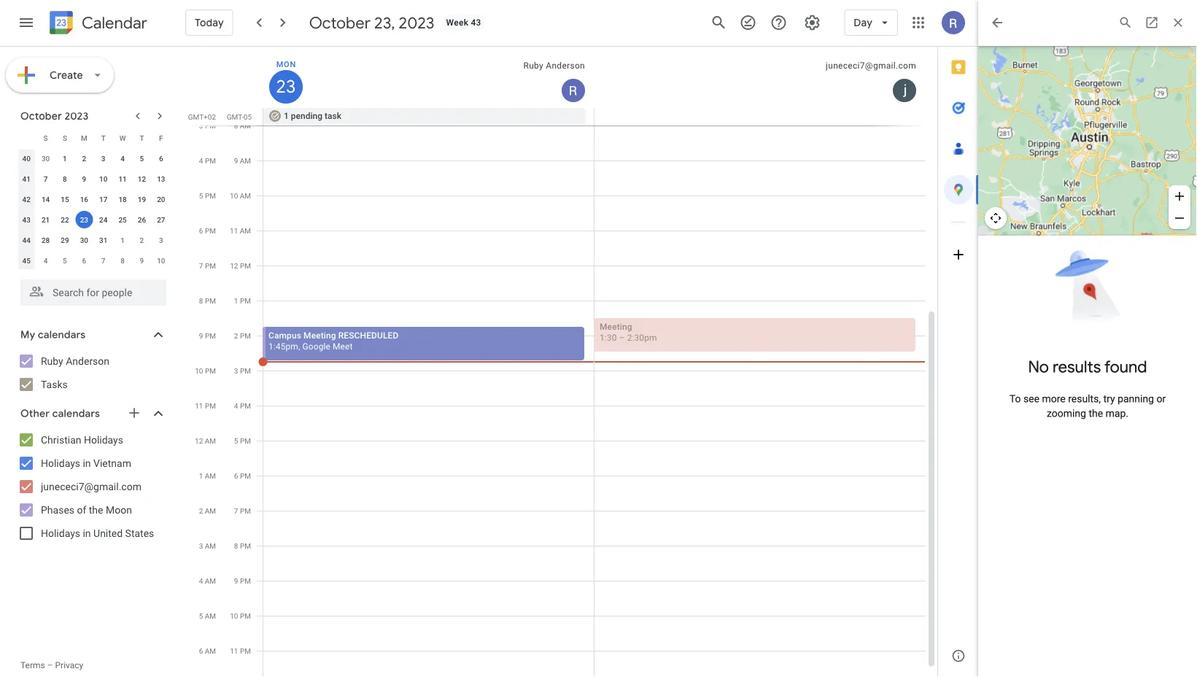 Task type: locate. For each thing, give the bounding box(es) containing it.
0 vertical spatial 8 pm
[[199, 296, 216, 305]]

– right 1:30
[[619, 332, 625, 343]]

6 row from the top
[[17, 230, 171, 250]]

10 pm up 12 am
[[195, 366, 216, 375]]

3 down 2 pm
[[234, 366, 238, 375]]

1 for 1 am
[[199, 471, 203, 480]]

0 horizontal spatial 6 pm
[[199, 226, 216, 235]]

1 vertical spatial 3 pm
[[234, 366, 251, 375]]

10 up 12 am
[[195, 366, 203, 375]]

1:45pm
[[269, 341, 298, 351]]

0 horizontal spatial 9 pm
[[199, 331, 216, 340]]

1 am
[[199, 471, 216, 480]]

anderson up the 1 pending task row
[[546, 61, 585, 71]]

1 vertical spatial ruby
[[41, 355, 63, 367]]

4 row from the top
[[17, 189, 171, 209]]

row containing 42
[[17, 189, 171, 209]]

43
[[471, 18, 481, 28], [22, 215, 31, 224]]

1 horizontal spatial ruby
[[524, 61, 544, 71]]

1 horizontal spatial october
[[309, 12, 371, 33]]

junececi7@gmail.com inside other calendars list
[[41, 480, 141, 493]]

9 pm left 2 pm
[[199, 331, 216, 340]]

30 right "29" "element"
[[80, 236, 88, 244]]

junececi7@gmail.com down day popup button
[[826, 61, 916, 71]]

october left 23,
[[309, 12, 371, 33]]

1 vertical spatial 11 pm
[[230, 646, 251, 655]]

1 vertical spatial 12
[[230, 261, 238, 270]]

campus
[[269, 330, 301, 340]]

w
[[119, 134, 126, 142]]

5
[[140, 154, 144, 163], [199, 191, 203, 200], [63, 256, 67, 265], [234, 436, 238, 445], [199, 611, 203, 620]]

3 pm down 2 pm
[[234, 366, 251, 375]]

14
[[41, 195, 50, 204]]

20 element
[[152, 190, 170, 208]]

row containing s
[[17, 128, 171, 148]]

1 horizontal spatial 12
[[195, 436, 203, 445]]

ruby inside 23 column header
[[524, 61, 544, 71]]

1 vertical spatial in
[[83, 527, 91, 539]]

10
[[99, 174, 108, 183], [230, 191, 238, 200], [157, 256, 165, 265], [195, 366, 203, 375], [230, 611, 238, 620]]

5 pm right 12 am
[[234, 436, 251, 445]]

row containing 40
[[17, 148, 171, 169]]

1 vertical spatial junececi7@gmail.com
[[41, 480, 141, 493]]

1 horizontal spatial t
[[140, 134, 144, 142]]

11 pm right 6 am
[[230, 646, 251, 655]]

8 pm
[[199, 296, 216, 305], [234, 541, 251, 550]]

holidays down the christian
[[41, 457, 80, 469]]

1 horizontal spatial 30
[[80, 236, 88, 244]]

7 pm
[[199, 261, 216, 270], [234, 506, 251, 515]]

0 vertical spatial junececi7@gmail.com
[[826, 61, 916, 71]]

am up the 3 am
[[205, 506, 216, 515]]

1 vertical spatial 7 pm
[[234, 506, 251, 515]]

0 vertical spatial 2023
[[399, 12, 435, 33]]

9
[[234, 156, 238, 165], [82, 174, 86, 183], [140, 256, 144, 265], [199, 331, 203, 340], [234, 576, 238, 585]]

12 up 1 am
[[195, 436, 203, 445]]

0 horizontal spatial junececi7@gmail.com
[[41, 480, 141, 493]]

1
[[284, 111, 289, 121], [63, 154, 67, 163], [121, 236, 125, 244], [234, 296, 238, 305], [199, 471, 203, 480]]

0 horizontal spatial 43
[[22, 215, 31, 224]]

0 vertical spatial 5 pm
[[199, 191, 216, 200]]

0 vertical spatial october
[[309, 12, 371, 33]]

12 pm
[[230, 261, 251, 270]]

23 right the 22 element
[[80, 215, 88, 224]]

5 pm left 10 am
[[199, 191, 216, 200]]

holidays down phases at the bottom left
[[41, 527, 80, 539]]

gmt-05
[[227, 112, 252, 121]]

1 vertical spatial 6 pm
[[234, 471, 251, 480]]

1 horizontal spatial 5 pm
[[234, 436, 251, 445]]

12 element
[[133, 170, 151, 188]]

am for 2 am
[[205, 506, 216, 515]]

2 s from the left
[[63, 134, 67, 142]]

am down 5 am
[[205, 646, 216, 655]]

privacy link
[[55, 660, 83, 671]]

0 vertical spatial 4 pm
[[199, 156, 216, 165]]

october
[[309, 12, 371, 33], [20, 109, 62, 123]]

1 in from the top
[[83, 457, 91, 469]]

anderson
[[546, 61, 585, 71], [66, 355, 109, 367]]

3 up 4 am
[[199, 541, 203, 550]]

holidays up vietnam
[[84, 434, 123, 446]]

0 vertical spatial calendars
[[38, 328, 86, 341]]

am down 9 am
[[240, 191, 251, 200]]

9 am
[[234, 156, 251, 165]]

1 for 1 pending task
[[284, 111, 289, 121]]

5 row from the top
[[17, 209, 171, 230]]

4 left november 5 element
[[44, 256, 48, 265]]

21 element
[[37, 211, 54, 228]]

row containing 44
[[17, 230, 171, 250]]

1 horizontal spatial 10 pm
[[230, 611, 251, 620]]

ruby anderson down the my calendars dropdown button
[[41, 355, 109, 367]]

2 am
[[199, 506, 216, 515]]

1 vertical spatial 9 pm
[[234, 576, 251, 585]]

10 pm right 5 am
[[230, 611, 251, 620]]

2 left november 3 element
[[140, 236, 144, 244]]

add other calendars image
[[127, 406, 142, 420]]

6
[[159, 154, 163, 163], [199, 226, 203, 235], [82, 256, 86, 265], [234, 471, 238, 480], [199, 646, 203, 655]]

44
[[22, 236, 31, 244]]

meeting up 'google'
[[304, 330, 336, 340]]

41
[[22, 174, 31, 183]]

in
[[83, 457, 91, 469], [83, 527, 91, 539]]

2 vertical spatial holidays
[[41, 527, 80, 539]]

12 inside row group
[[138, 174, 146, 183]]

1 horizontal spatial junececi7@gmail.com
[[826, 61, 916, 71]]

am up 9 am
[[240, 121, 251, 130]]

tasks
[[41, 378, 68, 390]]

t right m
[[101, 134, 106, 142]]

9 left 10 element
[[82, 174, 86, 183]]

11 element
[[114, 170, 131, 188]]

2 horizontal spatial 12
[[230, 261, 238, 270]]

ruby anderson inside the my calendars "list"
[[41, 355, 109, 367]]

1 horizontal spatial 6 pm
[[234, 471, 251, 480]]

1 vertical spatial 5 pm
[[234, 436, 251, 445]]

0 vertical spatial 9 pm
[[199, 331, 216, 340]]

meeting up 1:30
[[600, 321, 632, 332]]

24 element
[[95, 211, 112, 228]]

meeting
[[600, 321, 632, 332], [304, 330, 336, 340]]

m
[[81, 134, 87, 142]]

23
[[275, 75, 295, 98], [80, 215, 88, 224]]

ruby
[[524, 61, 544, 71], [41, 355, 63, 367]]

0 vertical spatial 43
[[471, 18, 481, 28]]

– right terms 'link'
[[47, 660, 53, 671]]

6 am
[[199, 646, 216, 655]]

holidays for holidays in vietnam
[[41, 457, 80, 469]]

row group
[[17, 148, 171, 271]]

november 7 element
[[95, 252, 112, 269]]

0 vertical spatial 30
[[41, 154, 50, 163]]

0 horizontal spatial meeting
[[304, 330, 336, 340]]

vietnam
[[93, 457, 131, 469]]

settings menu image
[[804, 14, 821, 31]]

2 for the november 2 element
[[140, 236, 144, 244]]

am up 1 am
[[205, 436, 216, 445]]

row containing 41
[[17, 169, 171, 189]]

15 element
[[56, 190, 74, 208]]

november 6 element
[[75, 252, 93, 269]]

23 down 'mon'
[[275, 75, 295, 98]]

1 vertical spatial calendars
[[52, 407, 100, 420]]

pm
[[205, 121, 216, 130], [205, 156, 216, 165], [205, 191, 216, 200], [205, 226, 216, 235], [205, 261, 216, 270], [240, 261, 251, 270], [205, 296, 216, 305], [240, 296, 251, 305], [205, 331, 216, 340], [240, 331, 251, 340], [205, 366, 216, 375], [240, 366, 251, 375], [205, 401, 216, 410], [240, 401, 251, 410], [240, 436, 251, 445], [240, 471, 251, 480], [240, 506, 251, 515], [240, 541, 251, 550], [240, 576, 251, 585], [240, 611, 251, 620], [240, 646, 251, 655]]

10 right november 9 "element"
[[157, 256, 165, 265]]

1 horizontal spatial s
[[63, 134, 67, 142]]

0 vertical spatial –
[[619, 332, 625, 343]]

3 right the november 2 element
[[159, 236, 163, 244]]

30
[[41, 154, 50, 163], [80, 236, 88, 244]]

1 vertical spatial 10 pm
[[230, 611, 251, 620]]

8 pm right the 3 am
[[234, 541, 251, 550]]

1 horizontal spatial 2023
[[399, 12, 435, 33]]

monday, october 23, today element
[[269, 70, 303, 104]]

row group containing 40
[[17, 148, 171, 271]]

meeting inside meeting 1:30 – 2:30pm
[[600, 321, 632, 332]]

12 down 11 am at the left top
[[230, 261, 238, 270]]

1 vertical spatial 8 pm
[[234, 541, 251, 550]]

0 vertical spatial in
[[83, 457, 91, 469]]

am down the 3 am
[[205, 576, 216, 585]]

8 pm left 1 pm
[[199, 296, 216, 305]]

other
[[20, 407, 50, 420]]

1 vertical spatial october
[[20, 109, 62, 123]]

november 10 element
[[152, 252, 170, 269]]

0 vertical spatial anderson
[[546, 61, 585, 71]]

13 element
[[152, 170, 170, 188]]

2 vertical spatial 12
[[195, 436, 203, 445]]

7 pm right 2 am
[[234, 506, 251, 515]]

1 down '12 pm'
[[234, 296, 238, 305]]

september 30 element
[[37, 150, 54, 167]]

am up '12 pm'
[[240, 226, 251, 235]]

28
[[41, 236, 50, 244]]

4 pm
[[199, 156, 216, 165], [234, 401, 251, 410]]

am for 8 am
[[240, 121, 251, 130]]

1 vertical spatial anderson
[[66, 355, 109, 367]]

18
[[118, 195, 127, 204]]

1 horizontal spatial anderson
[[546, 61, 585, 71]]

s left m
[[63, 134, 67, 142]]

2 row from the top
[[17, 148, 171, 169]]

43 left 21
[[22, 215, 31, 224]]

calendar
[[82, 13, 147, 33]]

1 right september 30 element on the top left of the page
[[63, 154, 67, 163]]

5 left 10 am
[[199, 191, 203, 200]]

1 horizontal spatial 4 pm
[[234, 401, 251, 410]]

4 left 9 am
[[199, 156, 203, 165]]

october for october 23, 2023
[[309, 12, 371, 33]]

s up september 30 element on the top left of the page
[[43, 134, 48, 142]]

0 vertical spatial 3 pm
[[199, 121, 216, 130]]

am down 8 am
[[240, 156, 251, 165]]

4 pm left 9 am
[[199, 156, 216, 165]]

0 horizontal spatial –
[[47, 660, 53, 671]]

16
[[80, 195, 88, 204]]

11 inside row group
[[118, 174, 127, 183]]

0 vertical spatial 7 pm
[[199, 261, 216, 270]]

23 inside 'mon 23'
[[275, 75, 295, 98]]

terms link
[[20, 660, 45, 671]]

am
[[240, 121, 251, 130], [240, 156, 251, 165], [240, 191, 251, 200], [240, 226, 251, 235], [205, 436, 216, 445], [205, 471, 216, 480], [205, 506, 216, 515], [205, 541, 216, 550], [205, 576, 216, 585], [205, 611, 216, 620], [205, 646, 216, 655]]

1 horizontal spatial 8 pm
[[234, 541, 251, 550]]

1 horizontal spatial 7 pm
[[234, 506, 251, 515]]

9 pm
[[199, 331, 216, 340], [234, 576, 251, 585]]

gmt+02
[[188, 112, 216, 121]]

calendars right "my"
[[38, 328, 86, 341]]

23, today element
[[75, 211, 93, 228]]

0 horizontal spatial 12
[[138, 174, 146, 183]]

5 up 12 element
[[140, 154, 144, 163]]

of
[[77, 504, 86, 516]]

anderson down the my calendars dropdown button
[[66, 355, 109, 367]]

3 pm
[[199, 121, 216, 130], [234, 366, 251, 375]]

0 horizontal spatial 11 pm
[[195, 401, 216, 410]]

am for 12 am
[[205, 436, 216, 445]]

0 horizontal spatial anderson
[[66, 355, 109, 367]]

7 left '12 pm'
[[199, 261, 203, 270]]

1 vertical spatial ruby anderson
[[41, 355, 109, 367]]

ruby anderson
[[524, 61, 585, 71], [41, 355, 109, 367]]

1 horizontal spatial meeting
[[600, 321, 632, 332]]

7
[[44, 174, 48, 183], [101, 256, 105, 265], [199, 261, 203, 270], [234, 506, 238, 515]]

11 right 10 element
[[118, 174, 127, 183]]

3 row from the top
[[17, 169, 171, 189]]

12
[[138, 174, 146, 183], [230, 261, 238, 270], [195, 436, 203, 445]]

row
[[17, 128, 171, 148], [17, 148, 171, 169], [17, 169, 171, 189], [17, 189, 171, 209], [17, 209, 171, 230], [17, 230, 171, 250], [17, 250, 171, 271]]

6 down 5 am
[[199, 646, 203, 655]]

–
[[619, 332, 625, 343], [47, 660, 53, 671]]

11 right 6 am
[[230, 646, 238, 655]]

4 down the 3 am
[[199, 576, 203, 585]]

am for 6 am
[[205, 646, 216, 655]]

am up 2 am
[[205, 471, 216, 480]]

0 horizontal spatial october
[[20, 109, 62, 123]]

23 inside cell
[[80, 215, 88, 224]]

1 horizontal spatial 9 pm
[[234, 576, 251, 585]]

1 horizontal spatial –
[[619, 332, 625, 343]]

1 horizontal spatial 23
[[275, 75, 295, 98]]

5 am
[[199, 611, 216, 620]]

1 pending task row
[[257, 108, 938, 126]]

16 element
[[75, 190, 93, 208]]

in down christian holidays
[[83, 457, 91, 469]]

0 vertical spatial ruby anderson
[[524, 61, 585, 71]]

7 inside 'element'
[[101, 256, 105, 265]]

2 down 1 pm
[[234, 331, 238, 340]]

1 right 31 element
[[121, 236, 125, 244]]

1 pm
[[234, 296, 251, 305]]

my calendars list
[[3, 350, 181, 396]]

tab list
[[938, 47, 979, 636]]

1 horizontal spatial ruby anderson
[[524, 61, 585, 71]]

today button
[[185, 5, 233, 40]]

1 vertical spatial 23
[[80, 215, 88, 224]]

5 pm
[[199, 191, 216, 200], [234, 436, 251, 445]]

15
[[61, 195, 69, 204]]

1 s from the left
[[43, 134, 48, 142]]

30 element
[[75, 231, 93, 249]]

8 right the 3 am
[[234, 541, 238, 550]]

1 row from the top
[[17, 128, 171, 148]]

2 in from the top
[[83, 527, 91, 539]]

1 vertical spatial 43
[[22, 215, 31, 224]]

1 inside button
[[284, 111, 289, 121]]

7 pm left '12 pm'
[[199, 261, 216, 270]]

25
[[118, 215, 127, 224]]

0 vertical spatial 12
[[138, 174, 146, 183]]

1 vertical spatial 30
[[80, 236, 88, 244]]

anderson inside the my calendars "list"
[[66, 355, 109, 367]]

0 vertical spatial ruby
[[524, 61, 544, 71]]

18 element
[[114, 190, 131, 208]]

junececi7@gmail.com up phases of the moon
[[41, 480, 141, 493]]

0 horizontal spatial ruby anderson
[[41, 355, 109, 367]]

0 horizontal spatial 23
[[80, 215, 88, 224]]

10 right 5 am
[[230, 611, 238, 620]]

calendar element
[[47, 8, 147, 40]]

7 right november 6 element
[[101, 256, 105, 265]]

0 vertical spatial 23
[[275, 75, 295, 98]]

anderson inside 23 column header
[[546, 61, 585, 71]]

calendars
[[38, 328, 86, 341], [52, 407, 100, 420]]

10 am
[[230, 191, 251, 200]]

0 horizontal spatial 10 pm
[[195, 366, 216, 375]]

calendars up christian holidays
[[52, 407, 100, 420]]

9 up 10 am
[[234, 156, 238, 165]]

22 element
[[56, 211, 74, 228]]

4 pm down 2 pm
[[234, 401, 251, 410]]

17
[[99, 195, 108, 204]]

mon
[[276, 59, 296, 69]]

1 horizontal spatial 11 pm
[[230, 646, 251, 655]]

0 horizontal spatial s
[[43, 134, 48, 142]]

12 right 11 element
[[138, 174, 146, 183]]

11
[[118, 174, 127, 183], [230, 226, 238, 235], [195, 401, 203, 410], [230, 646, 238, 655]]

holidays
[[84, 434, 123, 446], [41, 457, 80, 469], [41, 527, 80, 539]]

row containing 45
[[17, 250, 171, 271]]

2 up the 3 am
[[199, 506, 203, 515]]

0 horizontal spatial t
[[101, 134, 106, 142]]

3 left gmt-
[[199, 121, 203, 130]]

42
[[22, 195, 31, 204]]

11 pm up 12 am
[[195, 401, 216, 410]]

1 left pending
[[284, 111, 289, 121]]

0 vertical spatial 10 pm
[[195, 366, 216, 375]]

1 vertical spatial –
[[47, 660, 53, 671]]

6 up 13 "element" on the left top of the page
[[159, 154, 163, 163]]

october up september 30 element on the top left of the page
[[20, 109, 62, 123]]

8 left 05
[[234, 121, 238, 130]]

t right w
[[140, 134, 144, 142]]

7 row from the top
[[17, 250, 171, 271]]

am up 4 am
[[205, 541, 216, 550]]

3
[[199, 121, 203, 130], [101, 154, 105, 163], [159, 236, 163, 244], [234, 366, 238, 375], [199, 541, 203, 550]]

0 horizontal spatial 8 pm
[[199, 296, 216, 305]]

0 horizontal spatial 3 pm
[[199, 121, 216, 130]]

1 vertical spatial holidays
[[41, 457, 80, 469]]

21
[[41, 215, 50, 224]]

None search field
[[0, 274, 181, 306]]

0 horizontal spatial ruby
[[41, 355, 63, 367]]

10 pm
[[195, 366, 216, 375], [230, 611, 251, 620]]

1 down 12 am
[[199, 471, 203, 480]]

calendars for my calendars
[[38, 328, 86, 341]]

am for 1 am
[[205, 471, 216, 480]]

november 9 element
[[133, 252, 151, 269]]

6 pm right 1 am
[[234, 471, 251, 480]]

10 left 11 element
[[99, 174, 108, 183]]

23 grid
[[187, 47, 938, 677]]

november 8 element
[[114, 252, 131, 269]]

0 horizontal spatial 2023
[[65, 109, 89, 123]]

43 right week
[[471, 18, 481, 28]]

mon 23
[[275, 59, 296, 98]]

6 pm
[[199, 226, 216, 235], [234, 471, 251, 480]]

0 horizontal spatial 30
[[41, 154, 50, 163]]

3 am
[[199, 541, 216, 550]]

8
[[234, 121, 238, 130], [63, 174, 67, 183], [121, 256, 125, 265], [199, 296, 203, 305], [234, 541, 238, 550]]

10 inside november 10 element
[[157, 256, 165, 265]]



Task type: describe. For each thing, give the bounding box(es) containing it.
11 up 12 am
[[195, 401, 203, 410]]

30 for "30" element
[[80, 236, 88, 244]]

2 for 2 am
[[199, 506, 203, 515]]

9 inside "element"
[[140, 256, 144, 265]]

my
[[20, 328, 35, 341]]

0 vertical spatial holidays
[[84, 434, 123, 446]]

1 pending task
[[284, 111, 341, 121]]

45
[[22, 256, 31, 265]]

29
[[61, 236, 69, 244]]

the
[[89, 504, 103, 516]]

28 element
[[37, 231, 54, 249]]

27
[[157, 215, 165, 224]]

8 am
[[234, 121, 251, 130]]

side panel section
[[938, 47, 979, 676]]

week
[[446, 18, 469, 28]]

0 vertical spatial 6 pm
[[199, 226, 216, 235]]

2 for 2 pm
[[234, 331, 238, 340]]

pending
[[291, 111, 323, 121]]

1 horizontal spatial 3 pm
[[234, 366, 251, 375]]

10 inside 10 element
[[99, 174, 108, 183]]

12 am
[[195, 436, 216, 445]]

in for united
[[83, 527, 91, 539]]

23 column header
[[263, 47, 595, 108]]

43 inside row group
[[22, 215, 31, 224]]

1 for 1 pm
[[234, 296, 238, 305]]

8 left november 9 "element"
[[121, 256, 125, 265]]

am for 9 am
[[240, 156, 251, 165]]

ruby inside the my calendars "list"
[[41, 355, 63, 367]]

holidays in united states
[[41, 527, 154, 539]]

29 element
[[56, 231, 74, 249]]

google
[[302, 341, 331, 351]]

31
[[99, 236, 108, 244]]

other calendars list
[[3, 428, 181, 545]]

23 cell
[[75, 209, 94, 230]]

12 for 12
[[138, 174, 146, 183]]

christian holidays
[[41, 434, 123, 446]]

2 t from the left
[[140, 134, 144, 142]]

november 3 element
[[152, 231, 170, 249]]

3 up 10 element
[[101, 154, 105, 163]]

1 pending task button
[[263, 108, 586, 124]]

today
[[195, 16, 224, 29]]

6 right 1 am
[[234, 471, 238, 480]]

meeting 1:30 – 2:30pm
[[600, 321, 657, 343]]

24
[[99, 215, 108, 224]]

f
[[159, 134, 163, 142]]

in for vietnam
[[83, 457, 91, 469]]

2 pm
[[234, 331, 251, 340]]

,
[[298, 341, 300, 351]]

4 am
[[199, 576, 216, 585]]

november 4 element
[[37, 252, 54, 269]]

4 down 2 pm
[[234, 401, 238, 410]]

6 left 11 am at the left top
[[199, 226, 203, 235]]

1 vertical spatial 2023
[[65, 109, 89, 123]]

create
[[50, 69, 83, 82]]

11 am
[[230, 226, 251, 235]]

meet
[[333, 341, 353, 351]]

8 up the '15' element on the left top
[[63, 174, 67, 183]]

junececi7@gmail.com inside 23 grid
[[826, 61, 916, 71]]

27 element
[[152, 211, 170, 228]]

tab list inside side panel section
[[938, 47, 979, 636]]

5 left november 6 element
[[63, 256, 67, 265]]

2 down m
[[82, 154, 86, 163]]

am for 4 am
[[205, 576, 216, 585]]

1 vertical spatial 4 pm
[[234, 401, 251, 410]]

17 element
[[95, 190, 112, 208]]

other calendars button
[[3, 402, 181, 425]]

9 right 4 am
[[234, 576, 238, 585]]

christian
[[41, 434, 81, 446]]

am for 3 am
[[205, 541, 216, 550]]

1 t from the left
[[101, 134, 106, 142]]

terms
[[20, 660, 45, 671]]

Search for people text field
[[29, 279, 158, 306]]

0 horizontal spatial 7 pm
[[199, 261, 216, 270]]

12 for 12 am
[[195, 436, 203, 445]]

5 down 4 am
[[199, 611, 203, 620]]

rescheduled
[[338, 330, 399, 340]]

week 43
[[446, 18, 481, 28]]

1:30
[[600, 332, 617, 343]]

day button
[[844, 5, 898, 40]]

6 right november 5 element
[[82, 256, 86, 265]]

task
[[325, 111, 341, 121]]

am for 11 am
[[240, 226, 251, 235]]

20
[[157, 195, 165, 204]]

10 element
[[95, 170, 112, 188]]

14 element
[[37, 190, 54, 208]]

moon
[[106, 504, 132, 516]]

create button
[[6, 58, 114, 93]]

october 2023 grid
[[14, 128, 171, 271]]

campus meeting rescheduled 1:45pm , google meet
[[269, 330, 399, 351]]

phases of the moon
[[41, 504, 132, 516]]

0 horizontal spatial 5 pm
[[199, 191, 216, 200]]

26
[[138, 215, 146, 224]]

30 for september 30 element on the top left of the page
[[41, 154, 50, 163]]

23,
[[374, 12, 395, 33]]

row group inside october 2023 grid
[[17, 148, 171, 271]]

terms – privacy
[[20, 660, 83, 671]]

40
[[22, 154, 31, 163]]

7 right 2 am
[[234, 506, 238, 515]]

– inside meeting 1:30 – 2:30pm
[[619, 332, 625, 343]]

10 up 11 am at the left top
[[230, 191, 238, 200]]

05
[[244, 112, 252, 121]]

12 for 12 pm
[[230, 261, 238, 270]]

october for october 2023
[[20, 109, 62, 123]]

22
[[61, 215, 69, 224]]

1 for november 1 element
[[121, 236, 125, 244]]

states
[[125, 527, 154, 539]]

9 left 2 pm
[[199, 331, 203, 340]]

meeting inside campus meeting rescheduled 1:45pm , google meet
[[304, 330, 336, 340]]

holidays in vietnam
[[41, 457, 131, 469]]

11 down 10 am
[[230, 226, 238, 235]]

4 up 11 element
[[121, 154, 125, 163]]

november 5 element
[[56, 252, 74, 269]]

2:30pm
[[627, 332, 657, 343]]

row containing 43
[[17, 209, 171, 230]]

0 horizontal spatial 4 pm
[[199, 156, 216, 165]]

holidays for holidays in united states
[[41, 527, 80, 539]]

phases
[[41, 504, 74, 516]]

31 element
[[95, 231, 112, 249]]

gmt-
[[227, 112, 244, 121]]

8 left 1 pm
[[199, 296, 203, 305]]

other calendars
[[20, 407, 100, 420]]

my calendars
[[20, 328, 86, 341]]

calendar heading
[[79, 13, 147, 33]]

november 1 element
[[114, 231, 131, 249]]

7 right 41
[[44, 174, 48, 183]]

am for 10 am
[[240, 191, 251, 200]]

calendars for other calendars
[[52, 407, 100, 420]]

october 2023
[[20, 109, 89, 123]]

1 horizontal spatial 43
[[471, 18, 481, 28]]

main drawer image
[[18, 14, 35, 31]]

0 vertical spatial 11 pm
[[195, 401, 216, 410]]

ruby anderson inside 23 column header
[[524, 61, 585, 71]]

19 element
[[133, 190, 151, 208]]

privacy
[[55, 660, 83, 671]]

united
[[93, 527, 123, 539]]

26 element
[[133, 211, 151, 228]]

am for 5 am
[[205, 611, 216, 620]]

day
[[854, 16, 873, 29]]

october 23, 2023
[[309, 12, 435, 33]]

my calendars button
[[3, 323, 181, 347]]

19
[[138, 195, 146, 204]]

25 element
[[114, 211, 131, 228]]

13
[[157, 174, 165, 183]]

november 2 element
[[133, 231, 151, 249]]

5 right 12 am
[[234, 436, 238, 445]]



Task type: vqa. For each thing, say whether or not it's contained in the screenshot.
bottommost '6'
no



